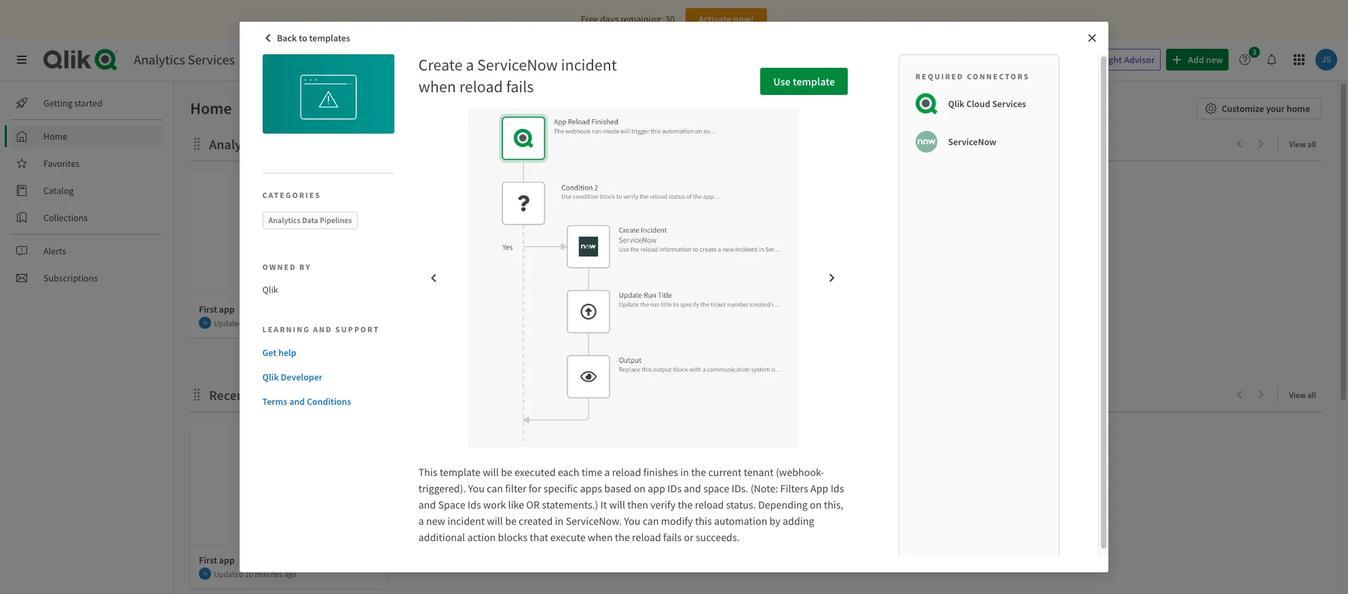 Task type: describe. For each thing, give the bounding box(es) containing it.
analytics data pipelines
[[269, 215, 352, 225]]

recently used link
[[209, 387, 296, 404]]

cloud
[[967, 98, 991, 110]]

and up get help link
[[313, 324, 332, 334]]

explore
[[280, 136, 324, 153]]

fails inside create a servicenow incident when reload fails
[[506, 76, 534, 97]]

use
[[774, 75, 791, 88]]

to for templates
[[299, 32, 307, 44]]

for
[[529, 482, 541, 496]]

finishes
[[643, 466, 678, 479]]

and up new
[[419, 498, 436, 512]]

analytics to explore link
[[209, 136, 329, 153]]

filters
[[780, 482, 809, 496]]

1 horizontal spatial can
[[643, 515, 659, 528]]

apps
[[580, 482, 602, 496]]

connectors
[[967, 71, 1030, 81]]

10 for analytics
[[245, 318, 253, 328]]

use template button
[[761, 68, 848, 95]]

used
[[262, 387, 290, 404]]

1 vertical spatial will
[[609, 498, 625, 512]]

Search text field
[[831, 49, 1047, 71]]

minutes for to
[[255, 318, 282, 328]]

0 horizontal spatial a
[[419, 515, 424, 528]]

learning and support
[[262, 324, 380, 334]]

template for use
[[793, 75, 835, 88]]

filter
[[505, 482, 527, 496]]

data
[[302, 215, 318, 225]]

succeeds.
[[696, 531, 740, 545]]

free
[[581, 13, 598, 25]]

insight
[[1094, 54, 1122, 66]]

terms and conditions
[[262, 396, 351, 408]]

action
[[467, 531, 496, 545]]

adding
[[783, 515, 815, 528]]

home inside "link"
[[43, 130, 67, 143]]

created
[[519, 515, 553, 528]]

get help link
[[262, 346, 389, 360]]

or
[[526, 498, 540, 512]]

catalog
[[43, 185, 74, 197]]

owned
[[262, 262, 297, 272]]

remaining:
[[621, 13, 664, 25]]

based
[[604, 482, 632, 496]]

collections
[[43, 212, 88, 224]]

depending
[[758, 498, 808, 512]]

1 horizontal spatial in
[[681, 466, 689, 479]]

servicenow inside create a servicenow incident when reload fails
[[477, 54, 558, 75]]

home
[[1287, 103, 1310, 115]]

use template
[[774, 75, 835, 88]]

this
[[695, 515, 712, 528]]

getting started
[[43, 97, 102, 109]]

app for recently used
[[219, 555, 235, 567]]

execute
[[551, 531, 586, 545]]

getting
[[43, 97, 73, 109]]

when inside create a servicenow incident when reload fails
[[419, 76, 456, 97]]

favorites
[[43, 158, 80, 170]]

1 vertical spatial on
[[810, 498, 822, 512]]

qlik for qlik
[[262, 284, 278, 296]]

0 horizontal spatial on
[[634, 482, 646, 496]]

view all for recently used
[[1290, 390, 1317, 401]]

all for recently used
[[1308, 390, 1317, 401]]

close sidebar menu image
[[16, 54, 27, 65]]

customize your home
[[1222, 103, 1310, 115]]

back
[[277, 32, 297, 44]]

a inside create a servicenow incident when reload fails
[[466, 54, 474, 75]]

activate now! link
[[686, 8, 767, 30]]

that
[[530, 531, 548, 545]]

by inside this template will be executed each time a reload finishes in the current tenant (webhook- triggered). you can filter for specific apps based on app ids and space ids. (note: filters app ids and space ids work like or statements.) it will then verify the reload status. depending on this, a new incident will be created in servicenow. you can modify this automation by adding additional action blocks that execute when the reload fails or succeeds.
[[770, 515, 781, 528]]

next image image
[[827, 273, 838, 284]]

verify
[[651, 498, 676, 512]]

0 vertical spatial be
[[501, 466, 512, 479]]

home main content
[[168, 81, 1348, 595]]

triggered).
[[419, 482, 466, 496]]

0 vertical spatial will
[[483, 466, 499, 479]]

conditions
[[307, 396, 351, 408]]

updated 10 minutes ago for analytics
[[214, 318, 297, 328]]

get
[[262, 347, 277, 359]]

navigation pane element
[[0, 87, 173, 295]]

30
[[665, 13, 675, 25]]

ask insight advisor button
[[1055, 49, 1161, 71]]

analytics to explore
[[209, 136, 324, 153]]

and inside terms and conditions link
[[289, 396, 305, 408]]

categories
[[262, 190, 321, 200]]

jacob simon element for analytics to explore
[[199, 317, 211, 329]]

activate now!
[[699, 13, 754, 25]]

jacob simon image for recently used
[[199, 568, 211, 581]]

1 vertical spatial the
[[678, 498, 693, 512]]

1 vertical spatial in
[[555, 515, 564, 528]]

modify
[[661, 515, 693, 528]]

getting started link
[[11, 92, 163, 114]]

subscriptions
[[43, 272, 98, 284]]

get help
[[262, 347, 297, 359]]

additional
[[419, 531, 465, 545]]

owned by
[[262, 262, 311, 272]]

1 horizontal spatial servicenow
[[948, 136, 997, 148]]

qlik for qlik cloud services
[[948, 98, 965, 110]]

help
[[278, 347, 297, 359]]

ago for to
[[284, 318, 297, 328]]

templates
[[309, 32, 350, 44]]

and right 'ids'
[[684, 482, 701, 496]]

each
[[558, 466, 580, 479]]

minutes for used
[[255, 569, 282, 580]]

space
[[704, 482, 730, 496]]

this,
[[824, 498, 844, 512]]

create a servicenow incident when reload fails
[[419, 54, 617, 97]]

all for analytics to explore
[[1308, 139, 1317, 149]]

(note:
[[751, 482, 778, 496]]

view all for analytics to explore
[[1290, 139, 1317, 149]]

statements.)
[[542, 498, 598, 512]]

this template will be executed each time a reload finishes in the current tenant (webhook- triggered). you can filter for specific apps based on app ids and space ids. (note: filters app ids and space ids work like or statements.) it will then verify the reload status. depending on this, a new incident will be created in servicenow. you can modify this automation by adding additional action blocks that execute when the reload fails or succeeds.
[[419, 466, 844, 545]]

terms
[[262, 396, 287, 408]]

reload inside create a servicenow incident when reload fails
[[459, 76, 503, 97]]

your
[[1266, 103, 1285, 115]]

new
[[426, 515, 445, 528]]

move collection image for analytics
[[190, 137, 204, 150]]

status.
[[726, 498, 756, 512]]

move collection image for recently
[[190, 388, 204, 402]]

updated for analytics to explore
[[214, 318, 243, 328]]

now!
[[734, 13, 754, 25]]

reload up this at the right
[[695, 498, 724, 512]]

updated for recently used
[[214, 569, 243, 580]]

qlik for qlik developer
[[262, 371, 279, 383]]

analytics services
[[134, 51, 235, 68]]

qlik developer link
[[262, 370, 389, 384]]

back to templates
[[277, 32, 350, 44]]

2 vertical spatial the
[[615, 531, 630, 545]]

app inside this template will be executed each time a reload finishes in the current tenant (webhook- triggered). you can filter for specific apps based on app ids and space ids. (note: filters app ids and space ids work like or statements.) it will then verify the reload status. depending on this, a new incident will be created in servicenow. you can modify this automation by adding additional action blocks that execute when the reload fails or succeeds.
[[648, 482, 665, 496]]

first for analytics to explore
[[199, 303, 217, 316]]

qlik cloud services logo image
[[916, 93, 937, 115]]

1 vertical spatial a
[[605, 466, 610, 479]]

(webhook-
[[776, 466, 824, 479]]

it
[[601, 498, 607, 512]]



Task type: vqa. For each thing, say whether or not it's contained in the screenshot.
from inside Copy Data From A Qlik Sense Straight Table To An Excel Sheet
no



Task type: locate. For each thing, give the bounding box(es) containing it.
1 vertical spatial fails
[[663, 531, 682, 545]]

0 vertical spatial servicenow
[[477, 54, 558, 75]]

free days remaining: 30
[[581, 13, 675, 25]]

qlik up used
[[262, 371, 279, 383]]

alerts
[[43, 245, 66, 257]]

the down servicenow.
[[615, 531, 630, 545]]

0 vertical spatial minutes
[[255, 318, 282, 328]]

1 vertical spatial servicenow
[[948, 136, 997, 148]]

started
[[74, 97, 102, 109]]

you down then
[[624, 515, 641, 528]]

1 vertical spatial analytics
[[209, 136, 262, 153]]

home down analytics services
[[190, 98, 232, 119]]

2 view from the top
[[1290, 390, 1306, 401]]

tenant
[[744, 466, 774, 479]]

qlik
[[948, 98, 965, 110], [262, 284, 278, 296], [262, 371, 279, 383]]

template inside this template will be executed each time a reload finishes in the current tenant (webhook- triggered). you can filter for specific apps based on app ids and space ids. (note: filters app ids and space ids work like or statements.) it will then verify the reload status. depending on this, a new incident will be created in servicenow. you can modify this automation by adding additional action blocks that execute when the reload fails or succeeds.
[[440, 466, 481, 479]]

automation
[[714, 515, 768, 528]]

0 vertical spatial services
[[188, 51, 235, 68]]

2 jacob simon image from the top
[[199, 568, 211, 581]]

incident inside this template will be executed each time a reload finishes in the current tenant (webhook- triggered). you can filter for specific apps based on app ids and space ids. (note: filters app ids and space ids work like or statements.) it will then verify the reload status. depending on this, a new incident will be created in servicenow. you can modify this automation by adding additional action blocks that execute when the reload fails or succeeds.
[[448, 515, 485, 528]]

advisor
[[1124, 54, 1155, 66]]

time
[[582, 466, 602, 479]]

analytics services element
[[134, 51, 235, 68]]

1 vertical spatial you
[[624, 515, 641, 528]]

on down app
[[810, 498, 822, 512]]

current
[[708, 466, 742, 479]]

to
[[299, 32, 307, 44], [265, 136, 277, 153]]

view for analytics to explore
[[1290, 139, 1306, 149]]

when inside this template will be executed each time a reload finishes in the current tenant (webhook- triggered). you can filter for specific apps based on app ids and space ids. (note: filters app ids and space ids work like or statements.) it will then verify the reload status. depending on this, a new incident will be created in servicenow. you can modify this automation by adding additional action blocks that execute when the reload fails or succeeds.
[[588, 531, 613, 545]]

0 vertical spatial first app
[[199, 303, 235, 316]]

view all
[[1290, 139, 1317, 149], [1290, 390, 1317, 401]]

you up the 'work'
[[468, 482, 485, 496]]

0 vertical spatial analytics
[[134, 51, 185, 68]]

0 vertical spatial updated
[[214, 318, 243, 328]]

a right time
[[605, 466, 610, 479]]

1 horizontal spatial ids
[[831, 482, 844, 496]]

ids up this,
[[831, 482, 844, 496]]

reload down then
[[632, 531, 661, 545]]

first for recently used
[[199, 555, 217, 567]]

0 horizontal spatial can
[[487, 482, 503, 496]]

1 updated 10 minutes ago from the top
[[214, 318, 297, 328]]

first app for analytics to explore
[[199, 303, 235, 316]]

jacob simon element
[[199, 317, 211, 329], [199, 568, 211, 581]]

2 minutes from the top
[[255, 569, 282, 580]]

first app for recently used
[[199, 555, 235, 567]]

home up favorites
[[43, 130, 67, 143]]

1 vertical spatial jacob simon image
[[199, 568, 211, 581]]

0 vertical spatial when
[[419, 76, 456, 97]]

0 vertical spatial view
[[1290, 139, 1306, 149]]

2 move collection image from the top
[[190, 388, 204, 402]]

1 horizontal spatial to
[[299, 32, 307, 44]]

required connectors
[[916, 71, 1030, 81]]

first app
[[199, 303, 235, 316], [199, 555, 235, 567]]

1 horizontal spatial you
[[624, 515, 641, 528]]

1 horizontal spatial home
[[190, 98, 232, 119]]

0 horizontal spatial when
[[419, 76, 456, 97]]

previous image image
[[429, 273, 440, 284]]

blocks
[[498, 531, 528, 545]]

0 vertical spatial 10
[[245, 318, 253, 328]]

will down the 'work'
[[487, 515, 503, 528]]

terms and conditions link
[[262, 395, 389, 408]]

ask
[[1078, 54, 1092, 66]]

0 vertical spatial home
[[190, 98, 232, 119]]

2 ago from the top
[[284, 569, 297, 580]]

1 vertical spatial qlik
[[262, 284, 278, 296]]

1 vertical spatial ids
[[468, 498, 481, 512]]

0 vertical spatial can
[[487, 482, 503, 496]]

can down verify
[[643, 515, 659, 528]]

recently used
[[209, 387, 290, 404]]

1 view from the top
[[1290, 139, 1306, 149]]

incident down free
[[561, 54, 617, 75]]

template
[[793, 75, 835, 88], [440, 466, 481, 479]]

1 vertical spatial when
[[588, 531, 613, 545]]

2 vertical spatial will
[[487, 515, 503, 528]]

and
[[313, 324, 332, 334], [289, 396, 305, 408], [684, 482, 701, 496], [419, 498, 436, 512]]

developer
[[281, 371, 323, 383]]

1 ago from the top
[[284, 318, 297, 328]]

0 vertical spatial ago
[[284, 318, 297, 328]]

jacob simon element for recently used
[[199, 568, 211, 581]]

1 vertical spatial 10
[[245, 569, 253, 580]]

1 jacob simon element from the top
[[199, 317, 211, 329]]

favorites link
[[11, 153, 163, 174]]

template inside use template button
[[793, 75, 835, 88]]

0 horizontal spatial analytics
[[134, 51, 185, 68]]

1 minutes from the top
[[255, 318, 282, 328]]

0 vertical spatial to
[[299, 32, 307, 44]]

1 horizontal spatial a
[[466, 54, 474, 75]]

analytics for analytics to explore
[[209, 136, 262, 153]]

1 vertical spatial view all
[[1290, 390, 1317, 401]]

app
[[811, 482, 829, 496]]

0 horizontal spatial incident
[[448, 515, 485, 528]]

0 vertical spatial first
[[199, 303, 217, 316]]

1 horizontal spatial template
[[793, 75, 835, 88]]

be up "blocks"
[[505, 515, 517, 528]]

1 all from the top
[[1308, 139, 1317, 149]]

2 horizontal spatial a
[[605, 466, 610, 479]]

ask insight advisor
[[1078, 54, 1155, 66]]

2 all from the top
[[1308, 390, 1317, 401]]

0 horizontal spatial template
[[440, 466, 481, 479]]

0 vertical spatial a
[[466, 54, 474, 75]]

all
[[1308, 139, 1317, 149], [1308, 390, 1317, 401]]

can up the 'work'
[[487, 482, 503, 496]]

0 horizontal spatial servicenow
[[477, 54, 558, 75]]

0 vertical spatial jacob simon image
[[199, 317, 211, 329]]

0 horizontal spatial services
[[188, 51, 235, 68]]

1 horizontal spatial by
[[770, 515, 781, 528]]

1 first from the top
[[199, 303, 217, 316]]

ids.
[[732, 482, 749, 496]]

the
[[691, 466, 706, 479], [678, 498, 693, 512], [615, 531, 630, 545]]

move collection image
[[190, 137, 204, 150], [190, 388, 204, 402]]

or
[[684, 531, 694, 545]]

app for analytics to explore
[[219, 303, 235, 316]]

template for this
[[440, 466, 481, 479]]

1 move collection image from the top
[[190, 137, 204, 150]]

1 vertical spatial jacob simon element
[[199, 568, 211, 581]]

1 vertical spatial can
[[643, 515, 659, 528]]

ids
[[668, 482, 682, 496]]

create a servicenow incident when reload fails image
[[262, 54, 395, 134]]

0 vertical spatial ids
[[831, 482, 844, 496]]

fails
[[506, 76, 534, 97], [663, 531, 682, 545]]

to right the back at left top
[[299, 32, 307, 44]]

support
[[335, 324, 380, 334]]

first
[[199, 303, 217, 316], [199, 555, 217, 567]]

be
[[501, 466, 512, 479], [505, 515, 517, 528]]

be up the filter
[[501, 466, 512, 479]]

1 view all from the top
[[1290, 139, 1317, 149]]

0 horizontal spatial you
[[468, 482, 485, 496]]

incident down space at the bottom left
[[448, 515, 485, 528]]

when down servicenow.
[[588, 531, 613, 545]]

to left explore
[[265, 136, 277, 153]]

1 view all link from the top
[[1290, 135, 1322, 152]]

when
[[419, 76, 456, 97], [588, 531, 613, 545]]

back to templates button
[[259, 27, 357, 49]]

0 horizontal spatial fails
[[506, 76, 534, 97]]

qlik down owned
[[262, 284, 278, 296]]

in up execute
[[555, 515, 564, 528]]

1 vertical spatial to
[[265, 136, 277, 153]]

will right it
[[609, 498, 625, 512]]

1 vertical spatial be
[[505, 515, 517, 528]]

0 horizontal spatial by
[[299, 262, 311, 272]]

analytics for analytics data pipelines
[[269, 215, 300, 225]]

0 vertical spatial view all link
[[1290, 135, 1322, 152]]

10
[[245, 318, 253, 328], [245, 569, 253, 580]]

qlik cloud services
[[948, 98, 1026, 110]]

create
[[419, 54, 463, 75]]

1 first app from the top
[[199, 303, 235, 316]]

learning
[[262, 324, 310, 334]]

1 vertical spatial move collection image
[[190, 388, 204, 402]]

on up then
[[634, 482, 646, 496]]

2 horizontal spatial analytics
[[269, 215, 300, 225]]

1 vertical spatial updated
[[214, 569, 243, 580]]

1 vertical spatial services
[[992, 98, 1026, 110]]

1 vertical spatial updated 10 minutes ago
[[214, 569, 297, 580]]

collections link
[[11, 207, 163, 229]]

2 updated from the top
[[214, 569, 243, 580]]

reload up based
[[612, 466, 641, 479]]

2 first app from the top
[[199, 555, 235, 567]]

by right owned
[[299, 262, 311, 272]]

0 vertical spatial on
[[634, 482, 646, 496]]

then
[[628, 498, 648, 512]]

view all link for recently used
[[1290, 386, 1322, 403]]

can
[[487, 482, 503, 496], [643, 515, 659, 528]]

2 view all from the top
[[1290, 390, 1317, 401]]

to inside 'button'
[[299, 32, 307, 44]]

1 vertical spatial home
[[43, 130, 67, 143]]

template right use
[[793, 75, 835, 88]]

analytics inside home main content
[[209, 136, 262, 153]]

fails inside this template will be executed each time a reload finishes in the current tenant (webhook- triggered). you can filter for specific apps based on app ids and space ids. (note: filters app ids and space ids work like or statements.) it will then verify the reload status. depending on this, a new incident will be created in servicenow. you can modify this automation by adding additional action blocks that execute when the reload fails or succeeds.
[[663, 531, 682, 545]]

jacob simon image
[[199, 317, 211, 329], [199, 568, 211, 581]]

1 vertical spatial minutes
[[255, 569, 282, 580]]

1 vertical spatial incident
[[448, 515, 485, 528]]

1 vertical spatial by
[[770, 515, 781, 528]]

template up 'triggered).'
[[440, 466, 481, 479]]

ids left the 'work'
[[468, 498, 481, 512]]

0 vertical spatial all
[[1308, 139, 1317, 149]]

0 horizontal spatial ids
[[468, 498, 481, 512]]

a right create
[[466, 54, 474, 75]]

0 horizontal spatial to
[[265, 136, 277, 153]]

0 vertical spatial updated 10 minutes ago
[[214, 318, 297, 328]]

the up modify
[[678, 498, 693, 512]]

servicenow logo image
[[916, 131, 937, 153]]

jacob simon image for analytics to explore
[[199, 317, 211, 329]]

updated
[[214, 318, 243, 328], [214, 569, 243, 580]]

customize
[[1222, 103, 1265, 115]]

1 horizontal spatial when
[[588, 531, 613, 545]]

1 horizontal spatial incident
[[561, 54, 617, 75]]

0 vertical spatial fails
[[506, 76, 534, 97]]

by down depending
[[770, 515, 781, 528]]

0 vertical spatial the
[[691, 466, 706, 479]]

2 vertical spatial a
[[419, 515, 424, 528]]

incident inside create a servicenow incident when reload fails
[[561, 54, 617, 75]]

1 vertical spatial template
[[440, 466, 481, 479]]

qlik left cloud
[[948, 98, 965, 110]]

home inside main content
[[190, 98, 232, 119]]

2 vertical spatial analytics
[[269, 215, 300, 225]]

0 horizontal spatial home
[[43, 130, 67, 143]]

ago
[[284, 318, 297, 328], [284, 569, 297, 580]]

analytics for analytics services
[[134, 51, 185, 68]]

1 horizontal spatial fails
[[663, 531, 682, 545]]

personal element
[[278, 284, 299, 306]]

updated 10 minutes ago for recently
[[214, 569, 297, 580]]

1 jacob simon image from the top
[[199, 317, 211, 329]]

1 vertical spatial first app
[[199, 555, 235, 567]]

1 vertical spatial app
[[648, 482, 665, 496]]

activate
[[699, 13, 732, 25]]

0 vertical spatial by
[[299, 262, 311, 272]]

1 vertical spatial ago
[[284, 569, 297, 580]]

close image
[[1087, 33, 1098, 43]]

like
[[508, 498, 524, 512]]

reload down create
[[459, 76, 503, 97]]

1 10 from the top
[[245, 318, 253, 328]]

1 vertical spatial first
[[199, 555, 217, 567]]

the up "space"
[[691, 466, 706, 479]]

2 vertical spatial app
[[219, 555, 235, 567]]

0 vertical spatial jacob simon element
[[199, 317, 211, 329]]

by
[[299, 262, 311, 272], [770, 515, 781, 528]]

customize your home button
[[1197, 98, 1322, 119]]

to inside home main content
[[265, 136, 277, 153]]

2 updated 10 minutes ago from the top
[[214, 569, 297, 580]]

0 vertical spatial in
[[681, 466, 689, 479]]

ago for used
[[284, 569, 297, 580]]

view all link for analytics to explore
[[1290, 135, 1322, 152]]

1 vertical spatial view all link
[[1290, 386, 1322, 403]]

services
[[188, 51, 235, 68], [992, 98, 1026, 110]]

2 jacob simon element from the top
[[199, 568, 211, 581]]

space
[[438, 498, 465, 512]]

home
[[190, 98, 232, 119], [43, 130, 67, 143]]

home link
[[11, 126, 163, 147]]

subscriptions link
[[11, 268, 163, 289]]

will
[[483, 466, 499, 479], [609, 498, 625, 512], [487, 515, 503, 528]]

and right terms
[[289, 396, 305, 408]]

a left new
[[419, 515, 424, 528]]

in up 'ids'
[[681, 466, 689, 479]]

1 updated from the top
[[214, 318, 243, 328]]

this
[[419, 466, 438, 479]]

catalog link
[[11, 180, 163, 202]]

1 horizontal spatial on
[[810, 498, 822, 512]]

view for recently used
[[1290, 390, 1306, 401]]

pipelines
[[320, 215, 352, 225]]

0 vertical spatial you
[[468, 482, 485, 496]]

0 vertical spatial qlik
[[948, 98, 965, 110]]

when down create
[[419, 76, 456, 97]]

2 10 from the top
[[245, 569, 253, 580]]

1 vertical spatial view
[[1290, 390, 1306, 401]]

specific
[[544, 482, 578, 496]]

0 vertical spatial move collection image
[[190, 137, 204, 150]]

0 horizontal spatial in
[[555, 515, 564, 528]]

incident
[[561, 54, 617, 75], [448, 515, 485, 528]]

recently
[[209, 387, 260, 404]]

2 first from the top
[[199, 555, 217, 567]]

to for explore
[[265, 136, 277, 153]]

10 for recently
[[245, 569, 253, 580]]

will up the 'work'
[[483, 466, 499, 479]]

2 view all link from the top
[[1290, 386, 1322, 403]]

qlik developer
[[262, 371, 323, 383]]



